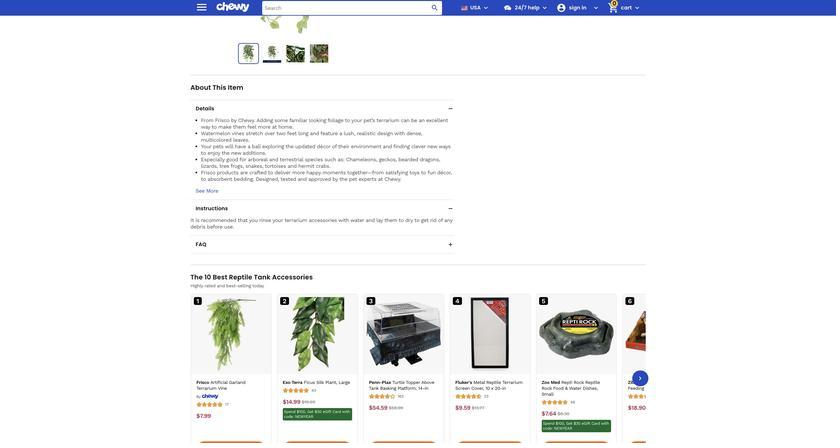 Task type: vqa. For each thing, say whether or not it's contained in the screenshot.
$9.59 text field
yes



Task type: describe. For each thing, give the bounding box(es) containing it.
1 horizontal spatial at
[[378, 176, 383, 183]]

1 vertical spatial frisco artificial watermelon terrarium vine slide 1 of 4 image
[[240, 45, 257, 62]]

pet
[[349, 176, 357, 183]]

egift for 2
[[323, 410, 331, 415]]

see more
[[196, 188, 218, 194]]

silk
[[317, 380, 324, 386]]

items image
[[608, 2, 619, 14]]

frisco artificial watermelon terrarium vine slide 3 of 4 image
[[286, 44, 305, 63]]

debris
[[191, 224, 205, 230]]

$14.99
[[283, 399, 301, 406]]

$58.99
[[389, 406, 403, 411]]

familiar
[[289, 117, 307, 124]]

ball
[[252, 144, 261, 150]]

it is recommended that you rinse your terrarium accessories with water and lay them to dry to get rid of any debris before use.
[[191, 218, 453, 230]]

frisco inside list
[[196, 380, 209, 386]]

$100, for 5
[[556, 422, 565, 427]]

adding
[[257, 117, 273, 124]]

turtle topper above tank basking platform, 14-in
[[369, 380, 435, 392]]

plax
[[382, 380, 391, 386]]

terrestrial
[[280, 157, 303, 163]]

card for 2
[[333, 410, 341, 415]]

$9.59 text field
[[456, 405, 471, 412]]

in inside "metal reptile terrarium screen cover, 10 x 20-in"
[[502, 386, 506, 392]]

lay
[[377, 218, 383, 224]]

49
[[571, 401, 575, 405]]

stretch
[[246, 131, 263, 137]]

good
[[226, 157, 238, 163]]

small
[[542, 392, 554, 397]]

$18.90
[[628, 405, 646, 412]]

chewy home image
[[216, 0, 249, 14]]

rated
[[205, 284, 216, 289]]

feature
[[321, 131, 338, 137]]

designed,
[[256, 176, 279, 183]]

0 horizontal spatial new
[[231, 150, 241, 156]]

to left fun
[[421, 170, 426, 176]]

geckos,
[[379, 157, 397, 163]]

is
[[196, 218, 199, 224]]

watermelon
[[201, 131, 230, 137]]

to right dry on the left of the page
[[415, 218, 420, 224]]

tree
[[220, 163, 229, 169]]

artificial
[[211, 380, 228, 386]]

chewy image
[[202, 395, 219, 400]]

terrarium inside it is recommended that you rinse your terrarium accessories with water and lay them to dry to get rid of any debris before use.
[[285, 218, 307, 224]]

$9.59
[[456, 405, 471, 412]]

10 inside "metal reptile terrarium screen cover, 10 x 20-in"
[[486, 386, 490, 392]]

multicolored
[[201, 137, 232, 143]]

approved
[[308, 176, 331, 183]]

0 vertical spatial the
[[286, 144, 294, 150]]

cart link
[[606, 0, 632, 16]]

zoo med
[[542, 380, 560, 386]]

to left dry on the left of the page
[[399, 218, 404, 224]]

2 horizontal spatial the
[[340, 176, 348, 183]]

and up geckos,
[[383, 144, 392, 150]]

lizards,
[[201, 163, 218, 169]]

artificial garland terrarium  vine
[[196, 380, 246, 392]]

and down happy
[[298, 176, 307, 183]]

in
[[582, 4, 587, 11]]

basking
[[380, 386, 396, 392]]

frisco artificial garland terrarium  vine image
[[194, 298, 268, 372]]

6
[[628, 298, 632, 305]]

your inside it is recommended that you rinse your terrarium accessories with water and lay them to dry to get rid of any debris before use.
[[273, 218, 283, 224]]

dense,
[[407, 131, 422, 137]]

0 vertical spatial frisco artificial watermelon terrarium vine slide 1 of 4 image
[[242, 0, 326, 35]]

$14.99 text field
[[283, 399, 301, 406]]

spend for 5
[[543, 422, 555, 427]]

food
[[554, 386, 564, 392]]

ways
[[439, 144, 451, 150]]

0 horizontal spatial rock
[[542, 386, 552, 392]]

23
[[484, 395, 489, 399]]

fluker's metal reptile terrarium screen cover, 10 x 20-in image
[[453, 298, 527, 372]]

your
[[201, 144, 211, 150]]

1 horizontal spatial chewy.
[[385, 176, 401, 183]]

cover,
[[472, 386, 484, 392]]

1 horizontal spatial a
[[340, 131, 342, 137]]

together—from
[[347, 170, 384, 176]]

zoo
[[542, 380, 550, 386]]

tank inside the 10 best reptile tank accessories highly rated and best-selling today
[[254, 273, 271, 282]]

large
[[339, 380, 350, 386]]

before
[[207, 224, 223, 230]]

1 horizontal spatial by
[[333, 176, 338, 183]]

fun
[[428, 170, 436, 176]]

environment
[[351, 144, 381, 150]]

penn-
[[369, 380, 382, 386]]

looking
[[309, 117, 326, 124]]

and up tortoises
[[269, 157, 278, 163]]

and right long
[[310, 131, 319, 137]]

topper
[[406, 380, 420, 386]]

$100, for 2
[[297, 410, 306, 415]]

ledge
[[646, 386, 658, 392]]

be
[[411, 117, 417, 124]]

$30 for 2
[[315, 410, 322, 415]]

Search text field
[[262, 1, 442, 15]]

products
[[217, 170, 239, 176]]

newyear for 2
[[295, 415, 313, 420]]

0 horizontal spatial menu image
[[195, 0, 208, 14]]

feeding
[[628, 386, 644, 392]]

experts
[[359, 176, 377, 183]]

$54.59 $58.99
[[369, 405, 403, 412]]

about this item
[[191, 83, 244, 92]]

14-
[[418, 386, 425, 392]]

them inside from frisco by chewy. adding some familiar looking foliage to your pet's terrarium can be an excellent way to make them feel more at home. watermelon vines stretch over two feet long and feature a lush, realistic design with dense, multicolored leaves. your pets will have a ball exploring the updated décor of their environment and finding clever new ways to enjoy the new additions. especially good for arboreal and terrestrial species such as: chameleons, geckos, bearded dragons, lizards, tree frogs, snakes, tortoises and hermit crabs. frisco products are crafted to deliver more happy moments together—from satisfying toys to fun décor, to absorbent bedding. designed, tested and approved by the pet experts at chewy.
[[233, 124, 246, 130]]

finding
[[394, 144, 410, 150]]

will
[[225, 144, 233, 150]]

two
[[277, 131, 286, 137]]

$30 for 5
[[574, 422, 581, 427]]

17
[[225, 403, 229, 407]]

$14.99 $19.99
[[283, 399, 315, 406]]

repti
[[562, 380, 573, 386]]

you
[[249, 218, 258, 224]]

$19.99 text field
[[302, 399, 315, 406]]

some
[[275, 117, 288, 124]]

Product search field
[[262, 1, 442, 15]]

screen
[[456, 386, 470, 392]]

newyear for 5
[[554, 427, 572, 432]]

in inside turtle topper above tank basking platform, 14-in
[[425, 386, 429, 392]]

reptile inside "metal reptile terrarium screen cover, 10 x 20-in"
[[487, 380, 501, 386]]

$9.59 $13.77
[[456, 405, 484, 412]]

0 vertical spatial rock
[[574, 380, 584, 386]]

their
[[338, 144, 349, 150]]

&
[[565, 386, 568, 392]]

it
[[191, 218, 194, 224]]

to up see
[[201, 176, 206, 183]]

make
[[218, 124, 232, 130]]

$58.99 text field
[[389, 405, 403, 412]]

to up watermelon
[[212, 124, 217, 130]]

penn-plax
[[369, 380, 391, 386]]

$7.99
[[196, 413, 211, 420]]

tank inside turtle topper above tank basking platform, 14-in
[[369, 386, 379, 392]]

happy
[[307, 170, 321, 176]]

$7.64 text field
[[542, 411, 556, 418]]

frisco artificial watermelon terrarium vine slide 2 of 4 image
[[263, 44, 281, 63]]

$8.30
[[558, 412, 570, 417]]

1 vertical spatial the
[[222, 150, 230, 156]]

0 horizontal spatial more
[[258, 124, 270, 130]]

accessories
[[272, 273, 313, 282]]

platform,
[[398, 386, 417, 392]]

water
[[351, 218, 364, 224]]

long
[[298, 131, 309, 137]]

ficus
[[304, 380, 315, 386]]

24/7 help link
[[501, 0, 540, 16]]

zilla
[[628, 380, 637, 386]]

spend $100, get $30 egift card with code: newyear for 5
[[543, 422, 609, 432]]



Task type: locate. For each thing, give the bounding box(es) containing it.
species
[[305, 157, 323, 163]]

0 horizontal spatial get
[[307, 410, 314, 415]]

$30 down $19.99 "text box"
[[315, 410, 322, 415]]

terrarium for 4
[[503, 380, 523, 386]]

code: down $14.99 text box
[[284, 415, 294, 420]]

and inside the 10 best reptile tank accessories highly rated and best-selling today
[[217, 284, 225, 289]]

in
[[425, 386, 429, 392], [502, 386, 506, 392]]

rinse
[[259, 218, 271, 224]]

0 horizontal spatial by
[[231, 117, 237, 124]]

0 vertical spatial by
[[231, 117, 237, 124]]

your right rinse
[[273, 218, 283, 224]]

1 horizontal spatial newyear
[[554, 427, 572, 432]]

reptile up x
[[487, 380, 501, 386]]

0 vertical spatial list
[[238, 43, 330, 64]]

are
[[240, 170, 248, 176]]

0 vertical spatial a
[[340, 131, 342, 137]]

to right foliage
[[345, 117, 350, 124]]

in right x
[[502, 386, 506, 392]]

see
[[196, 188, 205, 194]]

0 vertical spatial $30
[[315, 410, 322, 415]]

43
[[312, 389, 316, 393]]

menu image right usa
[[482, 4, 490, 12]]

mushroom
[[669, 380, 692, 386]]

0 vertical spatial them
[[233, 124, 246, 130]]

1 vertical spatial of
[[438, 218, 443, 224]]

0 vertical spatial egift
[[323, 410, 331, 415]]

updated
[[295, 144, 315, 150]]

by
[[196, 395, 201, 400]]

spend for 2
[[284, 410, 296, 415]]

menu image left chewy home image
[[195, 0, 208, 14]]

tank up "today"
[[254, 273, 271, 282]]

0 vertical spatial tank
[[254, 273, 271, 282]]

1 horizontal spatial 10
[[486, 386, 490, 392]]

0 horizontal spatial your
[[273, 218, 283, 224]]

1 vertical spatial rock
[[542, 386, 552, 392]]

get for 2
[[307, 410, 314, 415]]

your left pet's
[[352, 117, 362, 124]]

absorbent
[[208, 176, 232, 183]]

1 vertical spatial $30
[[574, 422, 581, 427]]

in down above
[[425, 386, 429, 392]]

reptile inside repti rock reptile rock food & water dishes, small
[[586, 380, 600, 386]]

terrarium
[[377, 117, 399, 124], [285, 218, 307, 224]]

reptile inside the 10 best reptile tank accessories highly rated and best-selling today
[[229, 273, 252, 282]]

1 vertical spatial a
[[248, 144, 250, 150]]

list containing 1
[[191, 294, 703, 444]]

a left ball
[[248, 144, 250, 150]]

terrarium inside artificial garland terrarium  vine
[[196, 386, 217, 392]]

more down hermit
[[292, 170, 305, 176]]

1 vertical spatial card
[[592, 422, 600, 427]]

$19.99
[[302, 400, 315, 405]]

0 horizontal spatial tank
[[254, 273, 271, 282]]

zilla vertical decor mushroom feeding ledge image
[[626, 298, 700, 372]]

new
[[427, 144, 437, 150], [231, 150, 241, 156]]

excellent
[[426, 117, 448, 124]]

the down will
[[222, 150, 230, 156]]

24/7 help
[[515, 4, 540, 11]]

accessories
[[309, 218, 337, 224]]

1 vertical spatial at
[[378, 176, 383, 183]]

0 horizontal spatial in
[[425, 386, 429, 392]]

repti rock reptile rock food & water dishes, small
[[542, 380, 600, 397]]

sign in link
[[554, 0, 591, 16]]

egift for 5
[[582, 422, 591, 427]]

0 horizontal spatial 10
[[204, 273, 211, 282]]

1 vertical spatial get
[[566, 422, 573, 427]]

1 vertical spatial $100,
[[556, 422, 565, 427]]

more
[[206, 188, 218, 194]]

0 vertical spatial at
[[272, 124, 277, 130]]

newyear down $19.99 "text box"
[[295, 415, 313, 420]]

help
[[528, 4, 540, 11]]

0 horizontal spatial egift
[[323, 410, 331, 415]]

reptile
[[229, 273, 252, 282], [487, 380, 501, 386], [586, 380, 600, 386]]

the left the pet
[[340, 176, 348, 183]]

0 horizontal spatial $100,
[[297, 410, 306, 415]]

instructions image
[[447, 206, 454, 212]]

today
[[252, 284, 264, 289]]

1 horizontal spatial your
[[352, 117, 362, 124]]

10 up rated
[[204, 273, 211, 282]]

1 horizontal spatial in
[[502, 386, 506, 392]]

0 vertical spatial spend $100, get $30 egift card with code: newyear
[[284, 410, 350, 420]]

submit search image
[[431, 4, 439, 12]]

0 horizontal spatial of
[[332, 144, 337, 150]]

0 vertical spatial more
[[258, 124, 270, 130]]

3
[[369, 298, 373, 305]]

reptile up dishes,
[[586, 380, 600, 386]]

0 vertical spatial terrarium
[[503, 380, 523, 386]]

exo terra ficus silk plant, large image
[[280, 298, 355, 372]]

0 horizontal spatial terrarium
[[285, 218, 307, 224]]

egift
[[323, 410, 331, 415], [582, 422, 591, 427]]

frogs,
[[231, 163, 244, 169]]

by up 'make'
[[231, 117, 237, 124]]

details
[[196, 105, 214, 113]]

terrarium for 1
[[196, 386, 217, 392]]

$54.59 text field
[[369, 405, 388, 412]]

this
[[213, 83, 226, 92]]

1 vertical spatial them
[[385, 218, 397, 224]]

1 vertical spatial new
[[231, 150, 241, 156]]

of left their
[[332, 144, 337, 150]]

help menu image
[[541, 4, 549, 12]]

1 horizontal spatial menu image
[[482, 4, 490, 12]]

1 vertical spatial your
[[273, 218, 283, 224]]

and down terrestrial
[[288, 163, 297, 169]]

0 vertical spatial $100,
[[297, 410, 306, 415]]

162
[[398, 395, 404, 399]]

1 horizontal spatial egift
[[582, 422, 591, 427]]

faq
[[196, 241, 207, 249]]

can
[[401, 117, 410, 124]]

1 horizontal spatial card
[[592, 422, 600, 427]]

frisco artificial watermelon terrarium vine slide 1 of 4 image
[[242, 0, 326, 35], [240, 45, 257, 62]]

1 vertical spatial terrarium
[[196, 386, 217, 392]]

rock
[[574, 380, 584, 386], [542, 386, 552, 392]]

0 horizontal spatial a
[[248, 144, 250, 150]]

$100,
[[297, 410, 306, 415], [556, 422, 565, 427]]

0 vertical spatial code:
[[284, 415, 294, 420]]

way
[[201, 124, 210, 130]]

1 horizontal spatial them
[[385, 218, 397, 224]]

1 vertical spatial by
[[333, 176, 338, 183]]

to up "designed,"
[[268, 170, 273, 176]]

spend $100, get $30 egift card with code: newyear for 2
[[284, 410, 350, 420]]

the
[[286, 144, 294, 150], [222, 150, 230, 156], [340, 176, 348, 183]]

tested
[[281, 176, 296, 183]]

1 vertical spatial list
[[191, 294, 703, 444]]

1 vertical spatial chewy.
[[385, 176, 401, 183]]

0 horizontal spatial $30
[[315, 410, 322, 415]]

of inside it is recommended that you rinse your terrarium accessories with water and lay them to dry to get rid of any debris before use.
[[438, 218, 443, 224]]

them inside it is recommended that you rinse your terrarium accessories with water and lay them to dry to get rid of any debris before use.
[[385, 218, 397, 224]]

$13.77 text field
[[472, 405, 484, 412]]

newyear down "$8.30" text box
[[554, 427, 572, 432]]

the up terrestrial
[[286, 144, 294, 150]]

1 horizontal spatial terrarium
[[503, 380, 523, 386]]

over
[[265, 131, 275, 137]]

terrarium up design
[[377, 117, 399, 124]]

rock up small
[[542, 386, 552, 392]]

1 horizontal spatial rock
[[574, 380, 584, 386]]

frisco up 'make'
[[215, 117, 230, 124]]

as:
[[338, 157, 345, 163]]

0 horizontal spatial newyear
[[295, 415, 313, 420]]

spend $100, get $30 egift card with code: newyear down "$8.30" text box
[[543, 422, 609, 432]]

dishes,
[[583, 386, 598, 392]]

0 vertical spatial card
[[333, 410, 341, 415]]

at up over
[[272, 124, 277, 130]]

0 vertical spatial terrarium
[[377, 117, 399, 124]]

selling
[[238, 284, 251, 289]]

terrarium
[[503, 380, 523, 386], [196, 386, 217, 392]]

feet
[[287, 131, 297, 137]]

sign in
[[569, 4, 587, 11]]

the 10 best reptile tank accessories highly rated and best-selling today
[[191, 273, 313, 289]]

frisco artificial watermelon terrarium vine slide 4 of 4 image
[[310, 44, 328, 63]]

1 vertical spatial tank
[[369, 386, 379, 392]]

1 vertical spatial frisco
[[201, 170, 215, 176]]

with inside from frisco by chewy. adding some familiar looking foliage to your pet's terrarium can be an excellent way to make them feel more at home. watermelon vines stretch over two feet long and feature a lush, realistic design with dense, multicolored leaves. your pets will have a ball exploring the updated décor of their environment and finding clever new ways to enjoy the new additions. especially good for arboreal and terrestrial species such as: chameleons, geckos, bearded dragons, lizards, tree frogs, snakes, tortoises and hermit crabs. frisco products are crafted to deliver more happy moments together—from satisfying toys to fun décor, to absorbent bedding. designed, tested and approved by the pet experts at chewy.
[[394, 131, 405, 137]]

$18.90 text field
[[628, 405, 646, 412]]

$54.59
[[369, 405, 388, 412]]

of right rid
[[438, 218, 443, 224]]

get down $19.99 "text box"
[[307, 410, 314, 415]]

menu image
[[195, 0, 208, 14], [482, 4, 490, 12]]

0 vertical spatial spend
[[284, 410, 296, 415]]

0 horizontal spatial card
[[333, 410, 341, 415]]

and inside it is recommended that you rinse your terrarium accessories with water and lay them to dry to get rid of any debris before use.
[[366, 218, 375, 224]]

$7.99 text field
[[196, 413, 211, 420]]

1 vertical spatial code:
[[543, 427, 553, 432]]

0 vertical spatial 10
[[204, 273, 211, 282]]

0 horizontal spatial them
[[233, 124, 246, 130]]

code: down $7.64 text box
[[543, 427, 553, 432]]

spend $100, get $30 egift card with code: newyear down $19.99 "text box"
[[284, 410, 350, 420]]

moments
[[323, 170, 346, 176]]

1 vertical spatial 10
[[486, 386, 490, 392]]

chewy. down satisfying
[[385, 176, 401, 183]]

a left lush,
[[340, 131, 342, 137]]

get for 5
[[566, 422, 573, 427]]

terrarium inside "metal reptile terrarium screen cover, 10 x 20-in"
[[503, 380, 523, 386]]

reptile up selling
[[229, 273, 252, 282]]

realistic
[[357, 131, 376, 137]]

them up vines
[[233, 124, 246, 130]]

10 inside the 10 best reptile tank accessories highly rated and best-selling today
[[204, 273, 211, 282]]

details image
[[447, 106, 454, 112]]

more
[[258, 124, 270, 130], [292, 170, 305, 176]]

0 vertical spatial new
[[427, 144, 437, 150]]

1 horizontal spatial more
[[292, 170, 305, 176]]

chewy. up feel
[[238, 117, 255, 124]]

use.
[[224, 224, 234, 230]]

your inside from frisco by chewy. adding some familiar looking foliage to your pet's terrarium can be an excellent way to make them feel more at home. watermelon vines stretch over two feet long and feature a lush, realistic design with dense, multicolored leaves. your pets will have a ball exploring the updated décor of their environment and finding clever new ways to enjoy the new additions. especially good for arboreal and terrestrial species such as: chameleons, geckos, bearded dragons, lizards, tree frogs, snakes, tortoises and hermit crabs. frisco products are crafted to deliver more happy moments together—from satisfying toys to fun décor, to absorbent bedding. designed, tested and approved by the pet experts at chewy.
[[352, 117, 362, 124]]

card for 5
[[592, 422, 600, 427]]

décor
[[317, 144, 331, 150]]

bearded
[[399, 157, 418, 163]]

1 in from the left
[[425, 386, 429, 392]]

deliver
[[275, 170, 291, 176]]

fluker's
[[456, 380, 472, 386]]

spend down $14.99 text box
[[284, 410, 296, 415]]

rid
[[430, 218, 437, 224]]

0 horizontal spatial the
[[222, 150, 230, 156]]

exo terra ficus silk plant, large
[[283, 380, 350, 386]]

get down "$8.30" text box
[[566, 422, 573, 427]]

to down your
[[201, 150, 206, 156]]

1 vertical spatial terrarium
[[285, 218, 307, 224]]

1 horizontal spatial tank
[[369, 386, 379, 392]]

0 vertical spatial chewy.
[[238, 117, 255, 124]]

$100, down $14.99 $19.99
[[297, 410, 306, 415]]

2 horizontal spatial reptile
[[586, 380, 600, 386]]

10 left x
[[486, 386, 490, 392]]

faq image
[[447, 242, 454, 248]]

vertical
[[639, 380, 654, 386]]

frisco down lizards,
[[201, 170, 215, 176]]

recommended
[[201, 218, 236, 224]]

0 vertical spatial get
[[307, 410, 314, 415]]

pets
[[213, 144, 224, 150]]

especially
[[201, 157, 225, 163]]

0 vertical spatial your
[[352, 117, 362, 124]]

menu image inside usa dropdown button
[[482, 4, 490, 12]]

1 horizontal spatial reptile
[[487, 380, 501, 386]]

account menu image
[[593, 4, 600, 12]]

penn-plax turtle topper above tank basking platform, 14-in image
[[367, 298, 441, 372]]

usa
[[470, 4, 481, 11]]

rock up water
[[574, 380, 584, 386]]

at right experts
[[378, 176, 383, 183]]

code: for 2
[[284, 415, 294, 420]]

by down moments
[[333, 176, 338, 183]]

exploring
[[262, 144, 284, 150]]

1 horizontal spatial of
[[438, 218, 443, 224]]

$30 down 49
[[574, 422, 581, 427]]

décor,
[[437, 170, 452, 176]]

cart menu image
[[633, 4, 641, 12]]

0 horizontal spatial terrarium
[[196, 386, 217, 392]]

additions.
[[243, 150, 266, 156]]

0 vertical spatial of
[[332, 144, 337, 150]]

chewy support image
[[504, 4, 512, 12]]

tortoises
[[265, 163, 286, 169]]

1 horizontal spatial spend $100, get $30 egift card with code: newyear
[[543, 422, 609, 432]]

0 horizontal spatial chewy.
[[238, 117, 255, 124]]

$100, down "$8.30" text box
[[556, 422, 565, 427]]

code: for 5
[[543, 427, 553, 432]]

0 vertical spatial frisco
[[215, 117, 230, 124]]

1 vertical spatial spend
[[543, 422, 555, 427]]

them right lay
[[385, 218, 397, 224]]

terrarium inside from frisco by chewy. adding some familiar looking foliage to your pet's terrarium can be an excellent way to make them feel more at home. watermelon vines stretch over two feet long and feature a lush, realistic design with dense, multicolored leaves. your pets will have a ball exploring the updated décor of their environment and finding clever new ways to enjoy the new additions. especially good for arboreal and terrestrial species such as: chameleons, geckos, bearded dragons, lizards, tree frogs, snakes, tortoises and hermit crabs. frisco products are crafted to deliver more happy moments together—from satisfying toys to fun décor, to absorbent bedding. designed, tested and approved by the pet experts at chewy.
[[377, 117, 399, 124]]

and left lay
[[366, 218, 375, 224]]

terrarium left accessories
[[285, 218, 307, 224]]

more down "adding" at left top
[[258, 124, 270, 130]]

and down best
[[217, 284, 225, 289]]

with inside it is recommended that you rinse your terrarium accessories with water and lay them to dry to get rid of any debris before use.
[[339, 218, 349, 224]]

new left ways
[[427, 144, 437, 150]]

tank down penn-
[[369, 386, 379, 392]]

$7.64 $8.30
[[542, 411, 570, 418]]

1 horizontal spatial the
[[286, 144, 294, 150]]

your
[[352, 117, 362, 124], [273, 218, 283, 224]]

list
[[238, 43, 330, 64], [191, 294, 703, 444]]

$30
[[315, 410, 322, 415], [574, 422, 581, 427]]

such
[[325, 157, 336, 163]]

1 vertical spatial egift
[[582, 422, 591, 427]]

0 horizontal spatial spend
[[284, 410, 296, 415]]

spend down $7.64 text box
[[543, 422, 555, 427]]

chameleons,
[[346, 157, 377, 163]]

at
[[272, 124, 277, 130], [378, 176, 383, 183]]

1 vertical spatial more
[[292, 170, 305, 176]]

new up good
[[231, 150, 241, 156]]

$8.30 text field
[[558, 411, 570, 418]]

0 horizontal spatial spend $100, get $30 egift card with code: newyear
[[284, 410, 350, 420]]

1 horizontal spatial get
[[566, 422, 573, 427]]

of inside from frisco by chewy. adding some familiar looking foliage to your pet's terrarium can be an excellent way to make them feel more at home. watermelon vines stretch over two feet long and feature a lush, realistic design with dense, multicolored leaves. your pets will have a ball exploring the updated décor of their environment and finding clever new ways to enjoy the new additions. especially good for arboreal and terrestrial species such as: chameleons, geckos, bearded dragons, lizards, tree frogs, snakes, tortoises and hermit crabs. frisco products are crafted to deliver more happy moments together—from satisfying toys to fun décor, to absorbent bedding. designed, tested and approved by the pet experts at chewy.
[[332, 144, 337, 150]]

2 vertical spatial the
[[340, 176, 348, 183]]

0 horizontal spatial reptile
[[229, 273, 252, 282]]

zoo med repti rock reptile rock food & water dishes, small image
[[539, 298, 614, 372]]

$13.77
[[472, 406, 484, 411]]

frisco up by
[[196, 380, 209, 386]]

home.
[[278, 124, 293, 130]]

2 in from the left
[[502, 386, 506, 392]]

1 horizontal spatial terrarium
[[377, 117, 399, 124]]

1 horizontal spatial new
[[427, 144, 437, 150]]

crafted
[[249, 170, 267, 176]]



